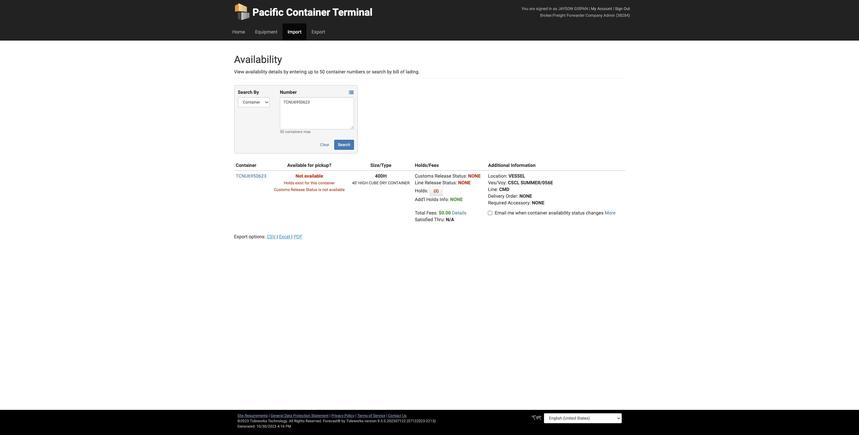 Task type: describe. For each thing, give the bounding box(es) containing it.
line
[[415, 180, 424, 186]]

max
[[304, 130, 311, 134]]

4:16
[[277, 425, 285, 429]]

pdf link
[[294, 234, 302, 240]]

site requirements | general data protection statement | privacy policy | terms of service | contact us ©2023 tideworks technology. all rights reserved. forecast® by tideworks version 9.5.0.202307122 (07122023-2213) generated: 10/30/2023 4:16 pm
[[238, 414, 436, 429]]

tcnu6950623 link
[[236, 174, 267, 179]]

up
[[308, 69, 313, 75]]

0 horizontal spatial by
[[284, 69, 289, 75]]

company
[[586, 13, 603, 18]]

available
[[287, 163, 307, 168]]

| up tideworks
[[356, 414, 357, 419]]

as
[[553, 6, 557, 11]]

container
[[388, 181, 410, 186]]

dry
[[380, 181, 387, 186]]

general
[[271, 414, 284, 419]]

details link
[[452, 210, 467, 216]]

status inside the not available holds exist for this container customs release status is not available
[[306, 188, 317, 192]]

are
[[530, 6, 535, 11]]

me
[[508, 210, 514, 216]]

0 horizontal spatial container
[[236, 163, 256, 168]]

privacy policy link
[[332, 414, 355, 419]]

fees:
[[427, 210, 438, 216]]

tcnu6950623
[[236, 174, 267, 179]]

terms
[[357, 414, 368, 419]]

for inside the not available holds exist for this container customs release status is not available
[[305, 181, 310, 186]]

generated:
[[238, 425, 256, 429]]

Number text field
[[280, 97, 354, 130]]

not
[[296, 174, 303, 179]]

0 vertical spatial of
[[400, 69, 405, 75]]

n/a
[[446, 217, 454, 223]]

data
[[284, 414, 292, 419]]

export for export options: csv | excel | pdf
[[234, 234, 248, 240]]

details
[[269, 69, 283, 75]]

line:
[[488, 187, 498, 192]]

service
[[373, 414, 385, 419]]

order
[[506, 194, 517, 199]]

not
[[322, 188, 328, 192]]

my
[[591, 6, 597, 11]]

tideworks
[[346, 420, 364, 424]]

import button
[[283, 24, 307, 40]]

location
[[488, 174, 506, 179]]

lading.
[[406, 69, 420, 75]]

| right "csv"
[[277, 234, 278, 240]]

clear button
[[317, 140, 333, 150]]

holds:
[[415, 188, 430, 194]]

to
[[314, 69, 319, 75]]

: up add'l holds info: none
[[456, 180, 457, 186]]

broker/freight
[[540, 13, 566, 18]]

email
[[495, 210, 507, 216]]

exist
[[295, 181, 304, 186]]

admin
[[604, 13, 615, 18]]

search for search
[[338, 143, 350, 147]]

csv
[[267, 234, 276, 240]]

customs release status : none line release status : none
[[415, 174, 481, 186]]

forwarder
[[567, 13, 585, 18]]

numbers
[[347, 69, 365, 75]]

by inside site requirements | general data protection statement | privacy policy | terms of service | contact us ©2023 tideworks technology. all rights reserved. forecast® by tideworks version 9.5.0.202307122 (07122023-2213) generated: 10/30/2023 4:16 pm
[[342, 420, 345, 424]]

site
[[238, 414, 244, 419]]

my account link
[[591, 6, 612, 11]]

: down summer/056e
[[530, 200, 531, 206]]

statement
[[311, 414, 329, 419]]

: left vessel
[[506, 174, 508, 179]]

gispan
[[574, 6, 588, 11]]

this
[[311, 181, 317, 186]]

search for search by
[[238, 90, 253, 95]]

0 horizontal spatial availability
[[245, 69, 267, 75]]

changes
[[586, 210, 604, 216]]

50 containers max
[[280, 130, 311, 134]]

available for pickup?
[[287, 163, 332, 168]]

(07122023-
[[407, 420, 426, 424]]

bill
[[393, 69, 399, 75]]

all
[[289, 420, 293, 424]]

vessel
[[509, 174, 525, 179]]

cscl
[[508, 180, 520, 186]]

rights
[[294, 420, 305, 424]]

satisfied
[[415, 217, 433, 223]]

or
[[367, 69, 371, 75]]

us
[[402, 414, 407, 419]]

total
[[415, 210, 425, 216]]

40'
[[352, 181, 357, 186]]

details
[[452, 210, 467, 216]]

pm
[[286, 425, 291, 429]]

account
[[598, 6, 612, 11]]

general data protection statement link
[[271, 414, 329, 419]]

customs inside the not available holds exist for this container customs release status is not available
[[274, 188, 290, 192]]

contact us link
[[388, 414, 407, 419]]

| up forecast®
[[330, 414, 331, 419]]

of inside site requirements | general data protection statement | privacy policy | terms of service | contact us ©2023 tideworks technology. all rights reserved. forecast® by tideworks version 9.5.0.202307122 (07122023-2213) generated: 10/30/2023 4:16 pm
[[369, 414, 372, 419]]

additional
[[488, 163, 510, 168]]

0 horizontal spatial 50
[[280, 130, 284, 134]]

1 horizontal spatial 50
[[320, 69, 325, 75]]

0 vertical spatial release
[[435, 174, 451, 179]]

| up the '9.5.0.202307122' at the left bottom
[[386, 414, 387, 419]]

info:
[[440, 197, 449, 202]]

reserved.
[[306, 420, 322, 424]]

thru:
[[434, 217, 445, 223]]

0 vertical spatial status
[[453, 174, 466, 179]]



Task type: locate. For each thing, give the bounding box(es) containing it.
version
[[365, 420, 377, 424]]

1 vertical spatial customs
[[274, 188, 290, 192]]

add'l holds info: none
[[415, 197, 463, 202]]

1 vertical spatial container
[[318, 181, 335, 186]]

by right 'details'
[[284, 69, 289, 75]]

export options: csv | excel | pdf
[[234, 234, 302, 240]]

holds
[[284, 181, 294, 186], [426, 197, 439, 202]]

status down this
[[306, 188, 317, 192]]

(2) link
[[430, 186, 443, 196]]

pacific
[[253, 6, 284, 18]]

status up add'l holds info: none
[[453, 174, 466, 179]]

export inside "popup button"
[[312, 29, 325, 35]]

0 vertical spatial holds
[[284, 181, 294, 186]]

1 horizontal spatial of
[[400, 69, 405, 75]]

entering
[[290, 69, 307, 75]]

1 vertical spatial holds
[[426, 197, 439, 202]]

0 vertical spatial 50
[[320, 69, 325, 75]]

for
[[308, 163, 314, 168], [305, 181, 310, 186]]

signed
[[536, 6, 548, 11]]

(38284)
[[616, 13, 630, 18]]

additional information
[[488, 163, 536, 168]]

availability
[[234, 54, 282, 65]]

1 horizontal spatial search
[[338, 143, 350, 147]]

availability down availability at the left
[[245, 69, 267, 75]]

1 horizontal spatial holds
[[426, 197, 439, 202]]

container right to
[[326, 69, 346, 75]]

holds down (2)
[[426, 197, 439, 202]]

release up (2)
[[435, 174, 451, 179]]

1 horizontal spatial container
[[286, 6, 330, 18]]

email me when container availability status changes more
[[495, 210, 616, 216]]

1 horizontal spatial export
[[312, 29, 325, 35]]

(2)
[[434, 189, 439, 194]]

search button
[[334, 140, 354, 150]]

None checkbox
[[488, 211, 493, 216]]

not available holds exist for this container customs release status is not available
[[274, 174, 345, 192]]

customs up the line at the top left
[[415, 174, 434, 179]]

more link
[[605, 210, 616, 216]]

1 vertical spatial container
[[236, 163, 256, 168]]

search left by
[[238, 90, 253, 95]]

pacific container terminal link
[[234, 0, 373, 24]]

protection
[[293, 414, 311, 419]]

pickup?
[[315, 163, 332, 168]]

50 right to
[[320, 69, 325, 75]]

available up this
[[304, 174, 323, 179]]

cmd
[[499, 187, 510, 192]]

for left pickup?
[[308, 163, 314, 168]]

of
[[400, 69, 405, 75], [369, 414, 372, 419]]

1 vertical spatial of
[[369, 414, 372, 419]]

0 horizontal spatial customs
[[274, 188, 290, 192]]

1 horizontal spatial customs
[[415, 174, 434, 179]]

1 vertical spatial for
[[305, 181, 310, 186]]

release up (2) link
[[425, 180, 441, 186]]

pdf
[[294, 234, 302, 240]]

50
[[320, 69, 325, 75], [280, 130, 284, 134]]

accessory
[[508, 200, 530, 206]]

available right not on the top left
[[329, 188, 345, 192]]

1 vertical spatial available
[[329, 188, 345, 192]]

home
[[232, 29, 245, 35]]

for left this
[[305, 181, 310, 186]]

total fees: $0.00 details satisfied thru: n/a
[[415, 210, 467, 223]]

more
[[605, 210, 616, 216]]

terminal
[[333, 6, 373, 18]]

0 vertical spatial availability
[[245, 69, 267, 75]]

2 horizontal spatial by
[[387, 69, 392, 75]]

requirements
[[245, 414, 268, 419]]

export for export
[[312, 29, 325, 35]]

| left sign
[[613, 6, 614, 11]]

of right bill
[[400, 69, 405, 75]]

you are signed in as jayson gispan | my account | sign out broker/freight forwarder company admin (38284)
[[522, 6, 630, 18]]

status up (2) link
[[443, 180, 456, 186]]

: left location at the top right of the page
[[466, 174, 467, 179]]

0 horizontal spatial export
[[234, 234, 248, 240]]

excel
[[279, 234, 290, 240]]

site requirements link
[[238, 414, 268, 419]]

1 vertical spatial 50
[[280, 130, 284, 134]]

1 vertical spatial availability
[[549, 210, 571, 216]]

container
[[286, 6, 330, 18], [236, 163, 256, 168]]

home button
[[227, 24, 250, 40]]

0 vertical spatial container
[[326, 69, 346, 75]]

pacific container terminal
[[253, 6, 373, 18]]

: up accessory
[[517, 194, 519, 199]]

1 horizontal spatial by
[[342, 420, 345, 424]]

| left my
[[589, 6, 590, 11]]

0 horizontal spatial search
[[238, 90, 253, 95]]

availability left status
[[549, 210, 571, 216]]

export down pacific container terminal
[[312, 29, 325, 35]]

2 vertical spatial status
[[306, 188, 317, 192]]

forecast®
[[323, 420, 341, 424]]

equipment
[[255, 29, 278, 35]]

0 vertical spatial available
[[304, 174, 323, 179]]

container up export "popup button"
[[286, 6, 330, 18]]

technology.
[[268, 420, 288, 424]]

you
[[522, 6, 529, 11]]

jayson
[[558, 6, 573, 11]]

50 left containers
[[280, 130, 284, 134]]

equipment button
[[250, 24, 283, 40]]

0 vertical spatial search
[[238, 90, 253, 95]]

available
[[304, 174, 323, 179], [329, 188, 345, 192]]

summer/056e
[[521, 180, 553, 186]]

search by
[[238, 90, 259, 95]]

0 vertical spatial container
[[286, 6, 330, 18]]

of up version
[[369, 414, 372, 419]]

export button
[[307, 24, 330, 40]]

0 horizontal spatial holds
[[284, 181, 294, 186]]

search
[[238, 90, 253, 95], [338, 143, 350, 147]]

size/type
[[371, 163, 392, 168]]

$0.00
[[439, 210, 451, 216]]

1 vertical spatial search
[[338, 143, 350, 147]]

search inside button
[[338, 143, 350, 147]]

customs down available
[[274, 188, 290, 192]]

0 horizontal spatial available
[[304, 174, 323, 179]]

release
[[435, 174, 451, 179], [425, 180, 441, 186], [291, 188, 305, 192]]

sign
[[615, 6, 623, 11]]

by
[[254, 90, 259, 95]]

location : vessel ves/voy: cscl summer/056e line: cmd delivery order : none required accessory : none
[[488, 174, 553, 206]]

policy
[[345, 414, 355, 419]]

when
[[516, 210, 527, 216]]

by down privacy policy link
[[342, 420, 345, 424]]

0 vertical spatial customs
[[415, 174, 434, 179]]

0 horizontal spatial of
[[369, 414, 372, 419]]

1 vertical spatial release
[[425, 180, 441, 186]]

1 vertical spatial export
[[234, 234, 248, 240]]

required
[[488, 200, 507, 206]]

show list image
[[349, 90, 354, 95]]

search right clear
[[338, 143, 350, 147]]

container right when
[[528, 210, 548, 216]]

view
[[234, 69, 244, 75]]

1 horizontal spatial available
[[329, 188, 345, 192]]

none
[[468, 174, 481, 179], [458, 180, 471, 186], [520, 194, 532, 199], [450, 197, 463, 202], [532, 200, 545, 206]]

2 vertical spatial container
[[528, 210, 548, 216]]

release inside the not available holds exist for this container customs release status is not available
[[291, 188, 305, 192]]

container inside the not available holds exist for this container customs release status is not available
[[318, 181, 335, 186]]

|
[[589, 6, 590, 11], [613, 6, 614, 11], [277, 234, 278, 240], [291, 234, 293, 240], [269, 414, 270, 419], [330, 414, 331, 419], [356, 414, 357, 419], [386, 414, 387, 419]]

container
[[326, 69, 346, 75], [318, 181, 335, 186], [528, 210, 548, 216]]

:
[[466, 174, 467, 179], [506, 174, 508, 179], [456, 180, 457, 186], [517, 194, 519, 199], [530, 200, 531, 206]]

information
[[511, 163, 536, 168]]

out
[[624, 6, 630, 11]]

by left bill
[[387, 69, 392, 75]]

container up not on the top left
[[318, 181, 335, 186]]

release down 'exist'
[[291, 188, 305, 192]]

0 vertical spatial export
[[312, 29, 325, 35]]

excel link
[[279, 234, 291, 240]]

| left pdf link
[[291, 234, 293, 240]]

status
[[572, 210, 585, 216]]

9.5.0.202307122
[[378, 420, 406, 424]]

| left general
[[269, 414, 270, 419]]

options:
[[249, 234, 266, 240]]

customs inside customs release status : none line release status : none
[[415, 174, 434, 179]]

container up tcnu6950623
[[236, 163, 256, 168]]

1 vertical spatial status
[[443, 180, 456, 186]]

holds left 'exist'
[[284, 181, 294, 186]]

search
[[372, 69, 386, 75]]

0 vertical spatial for
[[308, 163, 314, 168]]

40dh
[[375, 174, 387, 179]]

is
[[318, 188, 321, 192]]

2 vertical spatial release
[[291, 188, 305, 192]]

in
[[549, 6, 552, 11]]

export left options:
[[234, 234, 248, 240]]

2213)
[[426, 420, 436, 424]]

holds inside the not available holds exist for this container customs release status is not available
[[284, 181, 294, 186]]

import
[[288, 29, 302, 35]]

1 horizontal spatial availability
[[549, 210, 571, 216]]



Task type: vqa. For each thing, say whether or not it's contained in the screenshot.
Pacific Container Terminal Long Beach, California
no



